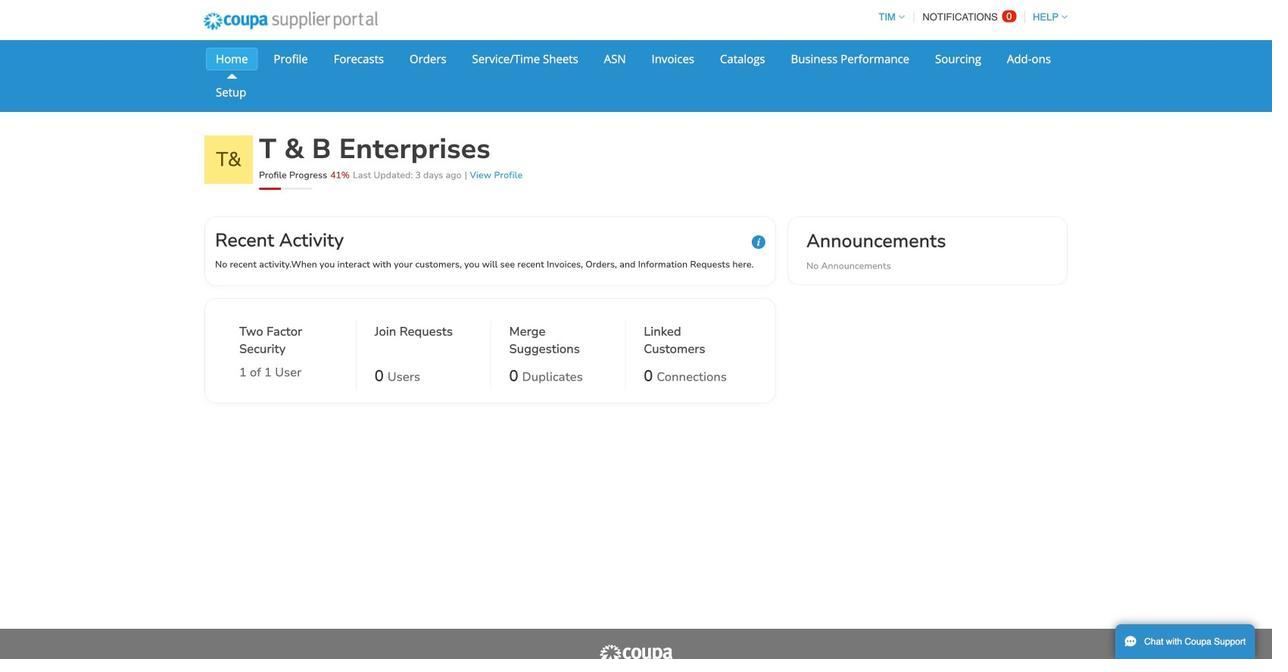 Task type: describe. For each thing, give the bounding box(es) containing it.
t& image
[[205, 136, 253, 184]]

0 vertical spatial coupa supplier portal image
[[193, 2, 388, 40]]

1 vertical spatial coupa supplier portal image
[[598, 645, 674, 660]]



Task type: locate. For each thing, give the bounding box(es) containing it.
navigation
[[872, 2, 1068, 32]]

additional information image
[[752, 236, 766, 249]]

1 horizontal spatial coupa supplier portal image
[[598, 645, 674, 660]]

0 horizontal spatial coupa supplier portal image
[[193, 2, 388, 40]]

coupa supplier portal image
[[193, 2, 388, 40], [598, 645, 674, 660]]



Task type: vqa. For each thing, say whether or not it's contained in the screenshot.
topmost Coupa Supplier Portal image
yes



